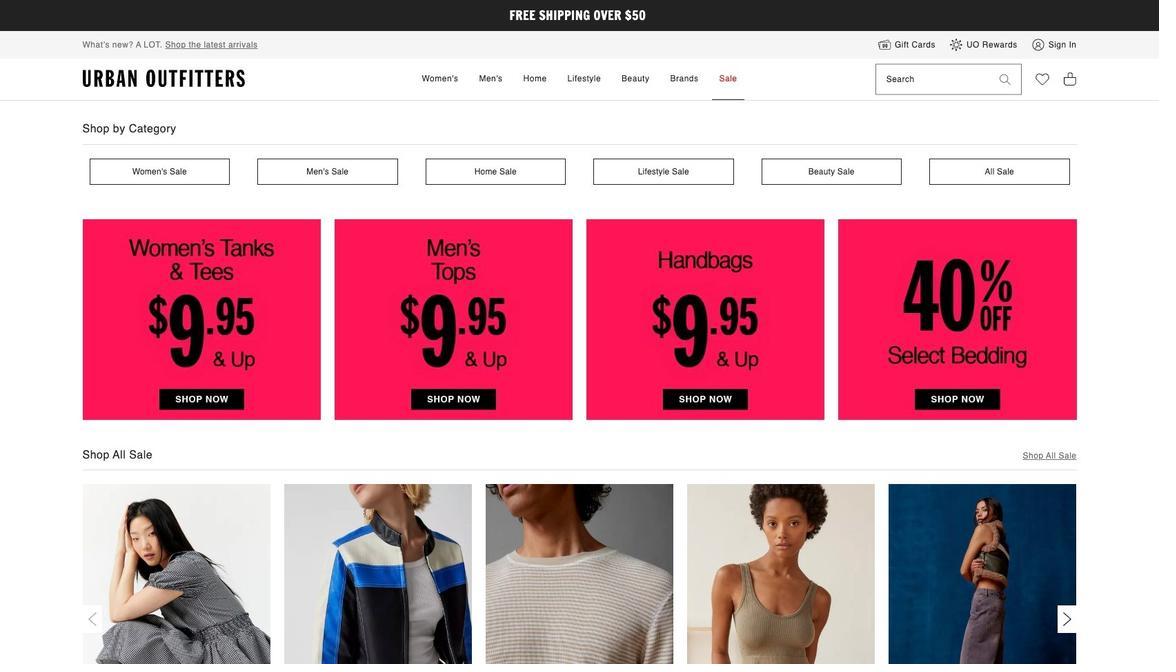Task type: describe. For each thing, give the bounding box(es) containing it.
favorites image
[[1035, 73, 1049, 86]]

out from under drew seamless ribbed basic bra top image
[[687, 484, 875, 665]]

urban outfitters image
[[82, 70, 245, 88]]

Search text field
[[876, 65, 989, 94]]

uo claire ruffled babydoll mini dress image
[[82, 484, 270, 665]]

handbags 9.95 and up image
[[587, 220, 825, 420]]

women's tees and takes 9.95 and up image
[[82, 220, 321, 420]]

bdg logan buckle essential baggy boyfriend jean image
[[889, 484, 1077, 665]]

select bedding up to 40% off image
[[839, 220, 1077, 420]]

bdg striped baselayer thermal long sleeve tee image
[[486, 484, 674, 665]]

search image
[[1000, 74, 1011, 85]]

my shopping bag image
[[1063, 71, 1077, 87]]



Task type: vqa. For each thing, say whether or not it's contained in the screenshot.
Women's Tees and Takes 9.95 and Up Image
yes



Task type: locate. For each thing, give the bounding box(es) containing it.
men's tops 9.95 and up image
[[335, 220, 573, 420]]

main navigation element
[[298, 59, 862, 100]]

None search field
[[876, 65, 989, 94]]

uo jordan faux leather racer moto jacket image
[[284, 484, 472, 665]]



